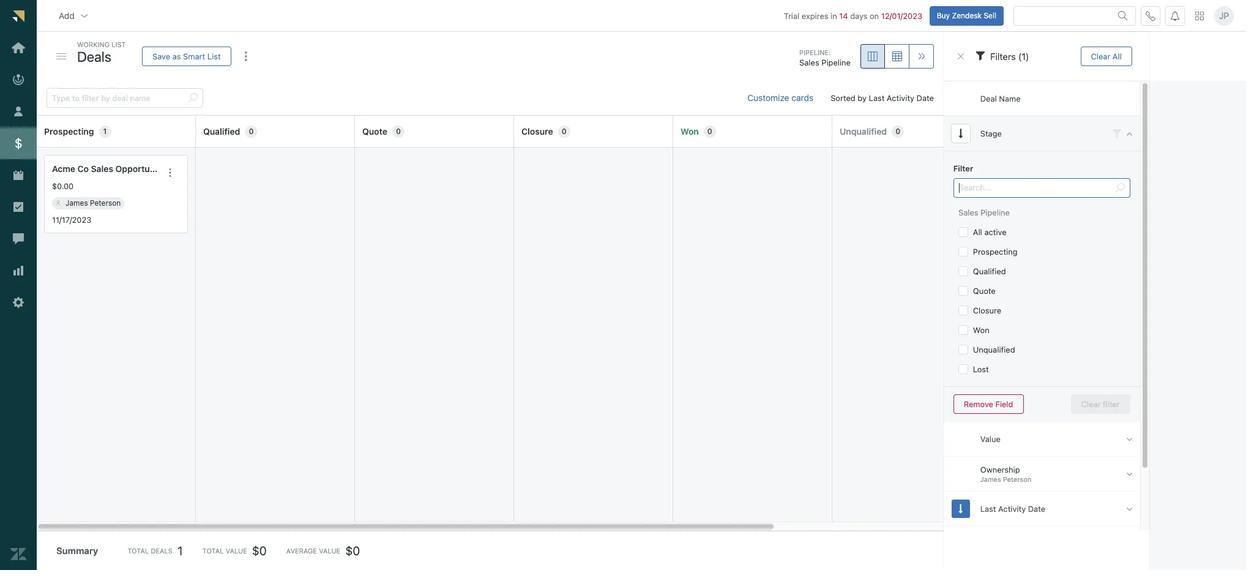 Task type: describe. For each thing, give the bounding box(es) containing it.
filters
[[991, 51, 1016, 62]]

$0 for average value $0
[[345, 543, 360, 558]]

add button
[[49, 3, 99, 28]]

clear
[[1091, 51, 1111, 61]]

in
[[831, 11, 837, 21]]

on
[[870, 11, 879, 21]]

summary
[[56, 545, 98, 556]]

0 for won
[[708, 126, 713, 136]]

filter
[[954, 163, 974, 173]]

average value $0
[[286, 543, 360, 558]]

sales inside "pipeline: sales pipeline"
[[800, 58, 820, 68]]

jp
[[1219, 10, 1230, 21]]

search image for the search... field at top
[[1116, 183, 1125, 193]]

1 horizontal spatial date
[[1029, 504, 1046, 514]]

0 horizontal spatial date
[[917, 93, 934, 103]]

sell
[[984, 11, 997, 20]]

cards
[[792, 93, 814, 103]]

zendesk image
[[10, 546, 26, 562]]

buy zendesk sell button
[[930, 6, 1004, 25]]

0 horizontal spatial all
[[973, 227, 983, 237]]

total value $0
[[202, 543, 267, 558]]

name
[[1000, 94, 1021, 103]]

active
[[985, 227, 1007, 237]]

as
[[172, 51, 181, 61]]

total for 1
[[128, 547, 149, 555]]

search image
[[1119, 11, 1128, 21]]

acme
[[52, 164, 75, 174]]

filter fill image
[[976, 51, 986, 61]]

working
[[77, 40, 110, 48]]

0 horizontal spatial closure
[[522, 126, 553, 136]]

james peterson
[[66, 198, 121, 207]]

0 horizontal spatial 1
[[103, 126, 107, 136]]

working list deals
[[77, 40, 126, 65]]

deals inside working list deals
[[77, 48, 111, 65]]

search image for type to filter by deal name field
[[188, 93, 198, 103]]

add
[[59, 10, 75, 21]]

1 vertical spatial sales
[[91, 164, 113, 174]]

bell image
[[1171, 11, 1180, 21]]

0 vertical spatial unqualified
[[840, 126, 887, 136]]

11/17/2023
[[52, 215, 91, 224]]

clear all
[[1091, 51, 1122, 61]]

Search... field
[[959, 179, 1111, 197]]

cancel image
[[956, 51, 966, 61]]

clear all button
[[1081, 47, 1133, 66]]

pipeline inside "pipeline: sales pipeline"
[[822, 58, 851, 68]]

0 for closure
[[562, 126, 567, 136]]

total deals 1
[[128, 543, 183, 558]]

0 vertical spatial activity
[[887, 93, 915, 103]]

1 vertical spatial closure
[[973, 306, 1002, 315]]

deal
[[981, 94, 997, 103]]

sales pipeline
[[959, 208, 1010, 217]]

save
[[152, 51, 170, 61]]

jp button
[[1215, 6, 1234, 25]]

1 horizontal spatial qualified
[[973, 266, 1007, 276]]

customize
[[748, 93, 790, 103]]

0 horizontal spatial james
[[66, 198, 88, 207]]

customize cards
[[748, 93, 814, 103]]

angle down image
[[1127, 504, 1133, 514]]

1 horizontal spatial activity
[[999, 504, 1026, 514]]

pipeline:
[[800, 48, 831, 56]]

0 vertical spatial prospecting
[[44, 126, 94, 136]]

1 vertical spatial won
[[973, 325, 990, 335]]

1 vertical spatial unqualified
[[973, 345, 1016, 354]]

customize cards button
[[738, 86, 824, 110]]

filters (1)
[[991, 51, 1029, 62]]

value
[[981, 434, 1001, 444]]

0 for quote
[[396, 126, 401, 136]]

last activity date
[[981, 504, 1046, 514]]

lost
[[973, 364, 989, 374]]

14
[[840, 11, 848, 21]]

sorted by last activity date
[[831, 93, 934, 103]]

trial
[[784, 11, 800, 21]]

deal name
[[981, 94, 1021, 103]]

ownership
[[981, 465, 1021, 474]]



Task type: locate. For each thing, give the bounding box(es) containing it.
calls image
[[1146, 11, 1156, 21]]

0 vertical spatial angle down image
[[1127, 434, 1133, 444]]

deals inside total deals 1
[[151, 547, 173, 555]]

1 total from the left
[[128, 547, 149, 555]]

$0.00
[[52, 181, 74, 191]]

peterson down ownership
[[1004, 475, 1032, 483]]

1 vertical spatial pipeline
[[981, 208, 1010, 217]]

sorted
[[831, 93, 856, 103]]

0 vertical spatial date
[[917, 93, 934, 103]]

angle down image
[[1127, 434, 1133, 444], [1127, 469, 1133, 479]]

last
[[869, 93, 885, 103], [981, 504, 997, 514]]

zendesk
[[952, 11, 982, 20]]

1 vertical spatial angle down image
[[1127, 469, 1133, 479]]

0 vertical spatial list
[[112, 40, 126, 48]]

2 angle down image from the top
[[1127, 469, 1133, 479]]

prospecting
[[44, 126, 94, 136], [973, 247, 1018, 257]]

search image down filter fill image
[[1116, 183, 1125, 193]]

(1)
[[1019, 51, 1029, 62]]

1 horizontal spatial unqualified
[[973, 345, 1016, 354]]

search image down smart
[[188, 93, 198, 103]]

0 horizontal spatial list
[[112, 40, 126, 48]]

0 horizontal spatial quote
[[362, 126, 388, 136]]

peterson inside ownership james peterson
[[1004, 475, 1032, 483]]

0 horizontal spatial total
[[128, 547, 149, 555]]

zendesk products image
[[1196, 11, 1204, 20]]

list inside button
[[207, 51, 221, 61]]

1 value from the left
[[226, 547, 247, 555]]

1 angle down image from the top
[[1127, 434, 1133, 444]]

1 horizontal spatial value
[[319, 547, 341, 555]]

0 horizontal spatial $0
[[252, 543, 267, 558]]

stage
[[981, 128, 1002, 138]]

0 horizontal spatial last
[[869, 93, 885, 103]]

1 horizontal spatial quote
[[973, 286, 996, 296]]

by
[[858, 93, 867, 103]]

trial expires in 14 days on 12/01/2023
[[784, 11, 923, 21]]

date
[[917, 93, 934, 103], [1029, 504, 1046, 514]]

1 $0 from the left
[[252, 543, 267, 558]]

1 vertical spatial activity
[[999, 504, 1026, 514]]

ownership james peterson
[[981, 465, 1032, 483]]

days
[[851, 11, 868, 21]]

1 horizontal spatial deals
[[151, 547, 173, 555]]

sales right co
[[91, 164, 113, 174]]

prospecting up acme
[[44, 126, 94, 136]]

total for $0
[[202, 547, 224, 555]]

0 horizontal spatial search image
[[188, 93, 198, 103]]

unqualified
[[840, 126, 887, 136], [973, 345, 1016, 354]]

save as smart list button
[[142, 47, 231, 66]]

total right summary
[[128, 547, 149, 555]]

0 vertical spatial sales
[[800, 58, 820, 68]]

sales down 'pipeline:'
[[800, 58, 820, 68]]

pipeline
[[822, 58, 851, 68], [981, 208, 1010, 217]]

last right long arrow down image
[[981, 504, 997, 514]]

1 horizontal spatial sales
[[800, 58, 820, 68]]

buy zendesk sell
[[937, 11, 997, 20]]

0 vertical spatial quote
[[362, 126, 388, 136]]

pipeline up active
[[981, 208, 1010, 217]]

all right clear
[[1113, 51, 1122, 61]]

0 vertical spatial pipeline
[[822, 58, 851, 68]]

all active
[[973, 227, 1007, 237]]

1 horizontal spatial pipeline
[[981, 208, 1010, 217]]

buy
[[937, 11, 950, 20]]

value inside total value $0
[[226, 547, 247, 555]]

pipeline down 'pipeline:'
[[822, 58, 851, 68]]

search image
[[188, 93, 198, 103], [1116, 183, 1125, 193]]

value
[[226, 547, 247, 555], [319, 547, 341, 555]]

1 horizontal spatial total
[[202, 547, 224, 555]]

0 horizontal spatial sales
[[91, 164, 113, 174]]

1 horizontal spatial list
[[207, 51, 221, 61]]

acme co sales opportunity
[[52, 164, 165, 174]]

sales
[[800, 58, 820, 68], [91, 164, 113, 174], [959, 208, 979, 217]]

1 left total value $0
[[177, 543, 183, 558]]

0 vertical spatial 1
[[103, 126, 107, 136]]

co
[[77, 164, 89, 174]]

1 vertical spatial deals
[[151, 547, 173, 555]]

1 vertical spatial 1
[[177, 543, 183, 558]]

total right total deals 1
[[202, 547, 224, 555]]

1 horizontal spatial all
[[1113, 51, 1122, 61]]

long arrow down image
[[959, 128, 963, 139]]

1 horizontal spatial won
[[973, 325, 990, 335]]

2 horizontal spatial sales
[[959, 208, 979, 217]]

0 horizontal spatial won
[[681, 126, 699, 136]]

total inside total value $0
[[202, 547, 224, 555]]

activity right by
[[887, 93, 915, 103]]

1
[[103, 126, 107, 136], [177, 543, 183, 558]]

0 horizontal spatial peterson
[[90, 198, 121, 207]]

handler image
[[56, 53, 66, 59]]

total
[[128, 547, 149, 555], [202, 547, 224, 555]]

1 down type to filter by deal name field
[[103, 126, 107, 136]]

james
[[66, 198, 88, 207], [981, 475, 1002, 483]]

list
[[112, 40, 126, 48], [207, 51, 221, 61]]

prospecting down active
[[973, 247, 1018, 257]]

value for total value $0
[[226, 547, 247, 555]]

3 0 from the left
[[562, 126, 567, 136]]

list right smart
[[207, 51, 221, 61]]

0 horizontal spatial value
[[226, 547, 247, 555]]

value inside average value $0
[[319, 547, 341, 555]]

1 vertical spatial prospecting
[[973, 247, 1018, 257]]

0 vertical spatial james
[[66, 198, 88, 207]]

$0
[[252, 543, 267, 558], [345, 543, 360, 558]]

1 0 from the left
[[249, 126, 254, 136]]

1 horizontal spatial 1
[[177, 543, 183, 558]]

0 horizontal spatial prospecting
[[44, 126, 94, 136]]

1 vertical spatial last
[[981, 504, 997, 514]]

0 horizontal spatial deals
[[77, 48, 111, 65]]

remove field button
[[954, 394, 1024, 414]]

won
[[681, 126, 699, 136], [973, 325, 990, 335]]

opportunity
[[115, 164, 165, 174]]

all inside button
[[1113, 51, 1122, 61]]

12/01/2023
[[881, 11, 923, 21]]

james inside ownership james peterson
[[981, 475, 1002, 483]]

0 vertical spatial deals
[[77, 48, 111, 65]]

chevron down image
[[79, 11, 89, 21]]

2 $0 from the left
[[345, 543, 360, 558]]

smart
[[183, 51, 205, 61]]

qualified
[[203, 126, 240, 136], [973, 266, 1007, 276]]

1 horizontal spatial james
[[981, 475, 1002, 483]]

remove
[[964, 399, 994, 409]]

Type to filter by deal name field
[[52, 89, 183, 107]]

peterson down acme co sales opportunity link
[[90, 198, 121, 207]]

0 for unqualified
[[896, 126, 901, 136]]

1 vertical spatial peterson
[[1004, 475, 1032, 483]]

1 vertical spatial list
[[207, 51, 221, 61]]

1 vertical spatial search image
[[1116, 183, 1125, 193]]

2 total from the left
[[202, 547, 224, 555]]

1 horizontal spatial prospecting
[[973, 247, 1018, 257]]

value for average value $0
[[319, 547, 341, 555]]

$0 right average
[[345, 543, 360, 558]]

1 horizontal spatial peterson
[[1004, 475, 1032, 483]]

4 0 from the left
[[708, 126, 713, 136]]

0 horizontal spatial unqualified
[[840, 126, 887, 136]]

peterson
[[90, 198, 121, 207], [1004, 475, 1032, 483]]

1 vertical spatial qualified
[[973, 266, 1007, 276]]

0 vertical spatial peterson
[[90, 198, 121, 207]]

quote
[[362, 126, 388, 136], [973, 286, 996, 296]]

2 0 from the left
[[396, 126, 401, 136]]

unqualified up lost at the bottom
[[973, 345, 1016, 354]]

0 vertical spatial all
[[1113, 51, 1122, 61]]

1 horizontal spatial closure
[[973, 306, 1002, 315]]

james down ownership
[[981, 475, 1002, 483]]

0 horizontal spatial qualified
[[203, 126, 240, 136]]

0 horizontal spatial activity
[[887, 93, 915, 103]]

total inside total deals 1
[[128, 547, 149, 555]]

all
[[1113, 51, 1122, 61], [973, 227, 983, 237]]

0 vertical spatial last
[[869, 93, 885, 103]]

filter fill image
[[1112, 129, 1122, 138]]

average
[[286, 547, 317, 555]]

2 vertical spatial sales
[[959, 208, 979, 217]]

all left active
[[973, 227, 983, 237]]

acme co sales opportunity link
[[52, 163, 165, 176]]

0 horizontal spatial pipeline
[[822, 58, 851, 68]]

1 horizontal spatial last
[[981, 504, 997, 514]]

sales up all active
[[959, 208, 979, 217]]

deals
[[77, 48, 111, 65], [151, 547, 173, 555]]

0
[[249, 126, 254, 136], [396, 126, 401, 136], [562, 126, 567, 136], [708, 126, 713, 136], [896, 126, 901, 136]]

last right by
[[869, 93, 885, 103]]

5 0 from the left
[[896, 126, 901, 136]]

$0 left average
[[252, 543, 267, 558]]

list inside working list deals
[[112, 40, 126, 48]]

save as smart list
[[152, 51, 221, 61]]

2 value from the left
[[319, 547, 341, 555]]

activity down ownership james peterson
[[999, 504, 1026, 514]]

closure
[[522, 126, 553, 136], [973, 306, 1002, 315]]

0 vertical spatial closure
[[522, 126, 553, 136]]

list right working
[[112, 40, 126, 48]]

1 horizontal spatial search image
[[1116, 183, 1125, 193]]

1 vertical spatial quote
[[973, 286, 996, 296]]

0 vertical spatial qualified
[[203, 126, 240, 136]]

1 vertical spatial james
[[981, 475, 1002, 483]]

unqualified down by
[[840, 126, 887, 136]]

contacts image
[[56, 201, 61, 206]]

james up 11/17/2023
[[66, 198, 88, 207]]

expires
[[802, 11, 829, 21]]

1 vertical spatial date
[[1029, 504, 1046, 514]]

overflow vertical fill image
[[241, 51, 251, 61]]

pipeline: sales pipeline
[[800, 48, 851, 68]]

activity
[[887, 93, 915, 103], [999, 504, 1026, 514]]

$0 for total value $0
[[252, 543, 267, 558]]

remove field
[[964, 399, 1014, 409]]

long arrow down image
[[959, 504, 963, 514]]

angle up image
[[1127, 128, 1133, 139]]

0 vertical spatial won
[[681, 126, 699, 136]]

field
[[996, 399, 1014, 409]]

0 vertical spatial search image
[[188, 93, 198, 103]]

1 vertical spatial all
[[973, 227, 983, 237]]

0 for qualified
[[249, 126, 254, 136]]

1 horizontal spatial $0
[[345, 543, 360, 558]]



Task type: vqa. For each thing, say whether or not it's contained in the screenshot.
tab containing Marcus Allen's Repair Ticket
no



